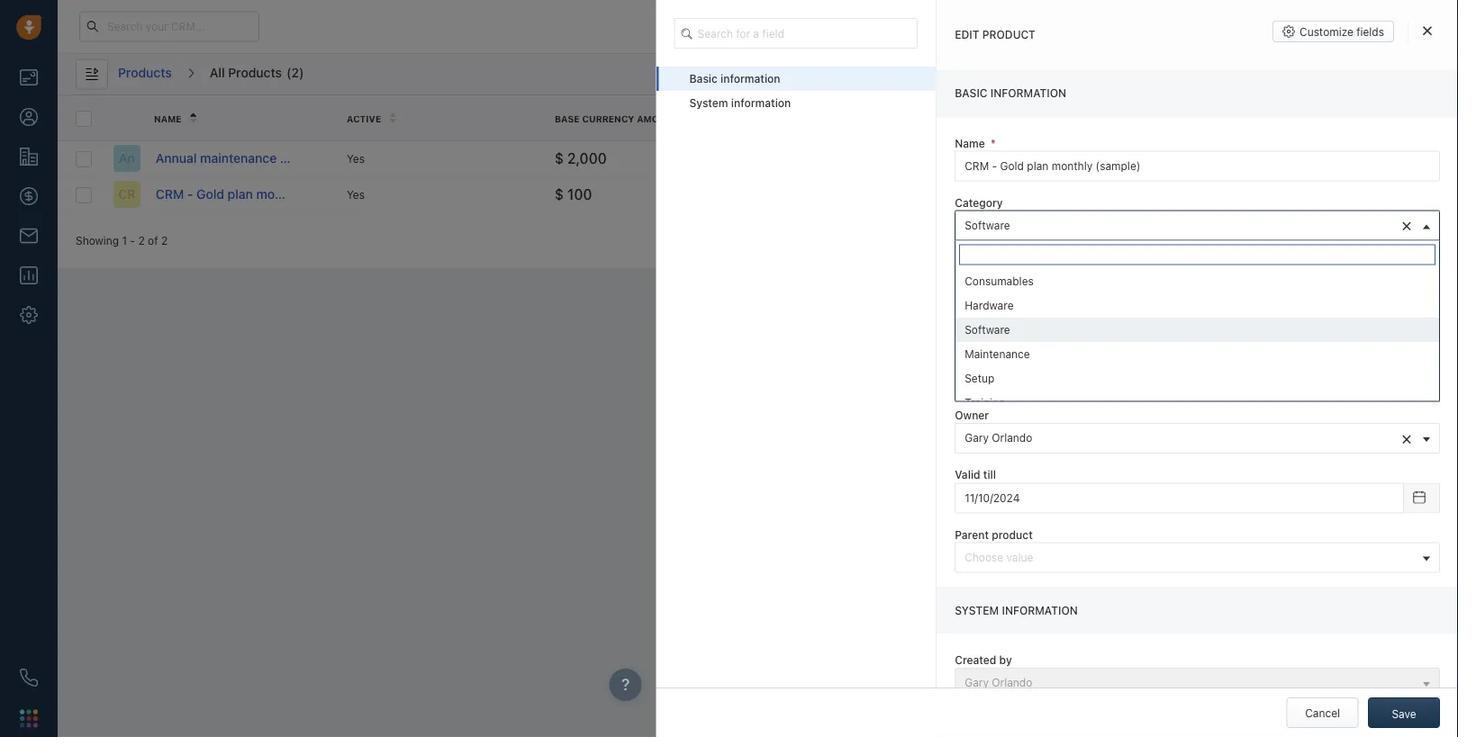 Task type: locate. For each thing, give the bounding box(es) containing it.
software inside × dialog
[[965, 219, 1011, 232]]

1 software from the top
[[965, 219, 1011, 232]]

training
[[965, 397, 1006, 409]]

1 vertical spatial created by
[[955, 654, 1013, 667]]

product inside × dialog
[[992, 529, 1033, 541]]

annual maintenance contract (sample)
[[156, 151, 387, 166]]

parent product
[[955, 529, 1033, 541]]

0 vertical spatial name
[[154, 113, 182, 124]]

1 vertical spatial ×
[[1402, 428, 1413, 449]]

0 vertical spatial active
[[347, 113, 381, 124]]

$ left 100
[[555, 186, 564, 203]]

by
[[1225, 113, 1238, 123], [1000, 654, 1013, 667]]

0 horizontal spatial basic
[[690, 73, 718, 85]]

choose value button
[[955, 543, 1441, 574]]

2 up contract
[[291, 65, 299, 80]]

phone element
[[11, 660, 47, 697]]

edit
[[955, 28, 980, 41], [1200, 68, 1219, 81]]

Enter value text field
[[955, 151, 1441, 182]]

1 vertical spatial gary orlando
[[965, 432, 1033, 445]]

software inside option
[[965, 324, 1011, 336]]

1 horizontal spatial created by
[[1179, 113, 1238, 123]]

2 left of on the top
[[138, 234, 145, 247]]

categories
[[1056, 68, 1110, 80]]

gary orlando for owner
[[965, 432, 1033, 445]]

created
[[1179, 113, 1223, 123], [971, 113, 1015, 124], [955, 654, 997, 667]]

2 for )
[[291, 65, 299, 80]]

fields
[[1357, 25, 1385, 38]]

orlando
[[1206, 152, 1247, 165], [992, 432, 1033, 445], [992, 677, 1033, 690]]

basic
[[690, 73, 718, 85], [955, 87, 988, 100]]

product
[[983, 28, 1036, 41]]

basic information up the created at
[[955, 87, 1067, 100]]

0 vertical spatial created by
[[1179, 113, 1238, 123]]

100
[[568, 186, 593, 203]]

number
[[981, 350, 1021, 363]]

1 vertical spatial 3 months ago
[[971, 188, 1041, 201]]

2 products from the left
[[228, 65, 282, 80]]

1 vertical spatial software
[[965, 324, 1011, 336]]

sku
[[955, 350, 978, 363]]

1 vertical spatial orlando
[[992, 432, 1033, 445]]

maintenance option
[[956, 342, 1440, 366]]

1 months from the top
[[981, 152, 1019, 165]]

1 3 from the top
[[971, 152, 978, 165]]

0 vertical spatial system information
[[690, 97, 791, 110]]

1 horizontal spatial name
[[955, 137, 986, 149]]

1 vertical spatial $
[[555, 186, 564, 203]]

0 horizontal spatial products
[[118, 65, 172, 80]]

contract
[[280, 151, 330, 166]]

product for parent product
[[992, 529, 1033, 541]]

software down the category
[[965, 219, 1011, 232]]

gary for created by
[[965, 677, 989, 690]]

all left categories
[[1040, 68, 1053, 80]]

freshworks switcher image
[[20, 710, 38, 728]]

parent
[[955, 529, 989, 541]]

0 vertical spatial 3 months ago
[[971, 152, 1041, 165]]

2 3 from the top
[[971, 188, 978, 201]]

active
[[347, 113, 381, 124], [982, 258, 1014, 270]]

edit inside button
[[1200, 68, 1219, 81]]

0 horizontal spatial 2
[[138, 234, 145, 247]]

1 horizontal spatial all
[[1040, 68, 1053, 80]]

information
[[721, 73, 781, 85], [991, 87, 1067, 100], [732, 97, 791, 110], [1002, 605, 1078, 617]]

in
[[1037, 20, 1046, 32]]

all down search your crm... "text field"
[[210, 65, 225, 80]]

showing
[[76, 234, 119, 247]]

system information down value
[[955, 605, 1078, 617]]

*
[[991, 137, 996, 149]]

$ 2,000
[[555, 150, 607, 167]]

system information
[[690, 97, 791, 110], [955, 605, 1078, 617]]

1 vertical spatial product
[[992, 529, 1033, 541]]

1 horizontal spatial basic information
[[955, 87, 1067, 100]]

sku number
[[955, 350, 1021, 363]]

ago down at
[[1022, 152, 1041, 165]]

0 vertical spatial basic
[[690, 73, 718, 85]]

yes for $ 2,000
[[347, 152, 365, 165]]

name inside × dialog
[[955, 137, 986, 149]]

1 horizontal spatial products
[[228, 65, 282, 80]]

2 ago from the top
[[1022, 188, 1041, 201]]

2
[[291, 65, 299, 80], [138, 234, 145, 247], [161, 234, 168, 247]]

information down basic information link
[[732, 97, 791, 110]]

× for software
[[1402, 214, 1413, 236]]

0 vertical spatial system
[[690, 97, 729, 110]]

system inside "link"
[[690, 97, 729, 110]]

0 vertical spatial -
[[187, 187, 193, 202]]

1 vertical spatial name
[[955, 137, 986, 149]]

2 vertical spatial orlando
[[992, 677, 1033, 690]]

1 vertical spatial (sample)
[[308, 187, 361, 202]]

0 horizontal spatial all
[[210, 65, 225, 80]]

1 horizontal spatial edit
[[1200, 68, 1219, 81]]

1 vertical spatial by
[[1000, 654, 1013, 667]]

ago right the category
[[1022, 188, 1041, 201]]

0 horizontal spatial -
[[130, 234, 135, 247]]

edit columns
[[1200, 68, 1265, 81]]

email image
[[1280, 19, 1293, 34]]

name up annual at the left top
[[154, 113, 182, 124]]

name left *
[[955, 137, 986, 149]]

1 vertical spatial yes
[[347, 188, 365, 201]]

software
[[965, 219, 1011, 232], [965, 324, 1011, 336]]

1 × from the top
[[1402, 214, 1413, 236]]

months
[[981, 152, 1019, 165], [981, 188, 1019, 201]]

name for name *
[[955, 137, 986, 149]]

0 horizontal spatial product
[[903, 68, 943, 81]]

$ for $ 2,000
[[555, 150, 564, 167]]

edit for edit columns
[[1200, 68, 1219, 81]]

(sample) down contract
[[308, 187, 361, 202]]

1 $ from the top
[[555, 150, 564, 167]]

$ for $ 100
[[555, 186, 564, 203]]

1 horizontal spatial product
[[992, 529, 1033, 541]]

basic information down search image
[[690, 73, 781, 85]]

created at
[[971, 113, 1029, 124]]

× dialog
[[656, 0, 1459, 738]]

2 vertical spatial gary orlando
[[965, 677, 1033, 690]]

list box
[[956, 269, 1440, 415]]

cancel button
[[1287, 698, 1359, 729]]

owner
[[955, 410, 990, 422]]

edit product
[[955, 28, 1036, 41]]

0 vertical spatial by
[[1225, 113, 1238, 123]]

product
[[903, 68, 943, 81], [992, 529, 1033, 541]]

till
[[984, 469, 997, 482]]

basic up the created at
[[955, 87, 988, 100]]

gary orlando
[[1179, 152, 1247, 165], [965, 432, 1033, 445], [965, 677, 1033, 690]]

basic information inside basic information link
[[690, 73, 781, 85]]

0 vertical spatial ×
[[1402, 214, 1413, 236]]

2 software from the top
[[965, 324, 1011, 336]]

maintenance
[[965, 348, 1030, 361]]

1 vertical spatial -
[[130, 234, 135, 247]]

system information down basic information link
[[690, 97, 791, 110]]

0 vertical spatial $
[[555, 150, 564, 167]]

ago
[[1022, 152, 1041, 165], [1022, 188, 1041, 201]]

1 horizontal spatial basic
[[955, 87, 988, 100]]

1 vertical spatial basic
[[955, 87, 988, 100]]

yes
[[347, 152, 365, 165], [347, 188, 365, 201]]

currency
[[582, 113, 635, 124]]

21
[[1049, 20, 1059, 32]]

category
[[955, 196, 1003, 209]]

edit left columns
[[1200, 68, 1219, 81]]

information inside "link"
[[732, 97, 791, 110]]

1 vertical spatial edit
[[1200, 68, 1219, 81]]

1 vertical spatial months
[[981, 188, 1019, 201]]

2 vertical spatial gary
[[965, 677, 989, 690]]

1 horizontal spatial active
[[982, 258, 1014, 270]]

2 yes from the top
[[347, 188, 365, 201]]

basic information link
[[656, 67, 936, 91]]

1 vertical spatial 3
[[971, 188, 978, 201]]

0 horizontal spatial name
[[154, 113, 182, 124]]

consumables
[[965, 275, 1034, 288]]

products
[[118, 65, 172, 80], [228, 65, 282, 80]]

product
[[955, 290, 997, 303]]

3
[[971, 152, 978, 165], [971, 188, 978, 201]]

0 horizontal spatial edit
[[955, 28, 980, 41]]

(sample)
[[334, 151, 387, 166], [308, 187, 361, 202]]

0 horizontal spatial by
[[1000, 654, 1013, 667]]

1 vertical spatial active
[[982, 258, 1014, 270]]

created by
[[1179, 113, 1238, 123], [955, 654, 1013, 667]]

1 vertical spatial system information
[[955, 605, 1078, 617]]

gary orlando inside button
[[965, 677, 1033, 690]]

name *
[[955, 137, 996, 149]]

1 horizontal spatial 2
[[161, 234, 168, 247]]

SKU number text field
[[955, 364, 1441, 395]]

software down hardware
[[965, 324, 1011, 336]]

1 horizontal spatial system information
[[955, 605, 1078, 617]]

0 horizontal spatial system
[[690, 97, 729, 110]]

product up value
[[992, 529, 1033, 541]]

cancel
[[1306, 707, 1341, 720]]

- right 1
[[130, 234, 135, 247]]

all for all categories
[[1040, 68, 1053, 80]]

all inside button
[[1040, 68, 1053, 80]]

yes right contract
[[347, 152, 365, 165]]

0 vertical spatial yes
[[347, 152, 365, 165]]

$
[[555, 150, 564, 167], [555, 186, 564, 203]]

0 horizontal spatial basic information
[[690, 73, 781, 85]]

system information inside system information "link"
[[690, 97, 791, 110]]

system down search image
[[690, 97, 729, 110]]

hardware option
[[956, 293, 1440, 318]]

product inside add product button
[[903, 68, 943, 81]]

columns
[[1222, 68, 1265, 81]]

2 right of on the top
[[161, 234, 168, 247]]

gold
[[197, 187, 224, 202]]

2 $ from the top
[[555, 186, 564, 203]]

0 horizontal spatial system information
[[690, 97, 791, 110]]

0 vertical spatial ago
[[1022, 152, 1041, 165]]

product right add
[[903, 68, 943, 81]]

None search field
[[675, 18, 918, 49]]

name
[[154, 113, 182, 124], [955, 137, 986, 149]]

- left the gold at the top left
[[187, 187, 193, 202]]

Search for a field text field
[[675, 18, 918, 49]]

basic information
[[690, 73, 781, 85], [955, 87, 1067, 100]]

$ left 2,000
[[555, 150, 564, 167]]

0 vertical spatial months
[[981, 152, 1019, 165]]

0 horizontal spatial created by
[[955, 654, 1013, 667]]

hardware
[[965, 299, 1014, 312]]

1 yes from the top
[[347, 152, 365, 165]]

0 vertical spatial product
[[903, 68, 943, 81]]

gary inside button
[[965, 677, 989, 690]]

0 vertical spatial 3
[[971, 152, 978, 165]]

2 3 months ago from the top
[[971, 188, 1041, 201]]

system information link
[[656, 91, 936, 116]]

0 vertical spatial edit
[[955, 28, 980, 41]]

system
[[690, 97, 729, 110], [955, 605, 999, 617]]

add product
[[880, 68, 943, 81]]

-
[[187, 187, 193, 202], [130, 234, 135, 247]]

active inside × dialog
[[982, 258, 1014, 270]]

1 vertical spatial ago
[[1022, 188, 1041, 201]]

edit left the trial
[[955, 28, 980, 41]]

1 horizontal spatial by
[[1225, 113, 1238, 123]]

1 vertical spatial system
[[955, 605, 999, 617]]

3 months ago for $ 100
[[971, 188, 1041, 201]]

1 3 months ago from the top
[[971, 152, 1041, 165]]

1 vertical spatial basic information
[[955, 87, 1067, 100]]

orlando inside button
[[992, 677, 1033, 690]]

filters
[[1400, 68, 1431, 81]]

None search field
[[960, 245, 1436, 265]]

basic down search image
[[690, 73, 718, 85]]

products left (
[[228, 65, 282, 80]]

base
[[555, 113, 580, 124]]

add
[[880, 68, 900, 81]]

system down choose
[[955, 605, 999, 617]]

2 × from the top
[[1402, 428, 1413, 449]]

gary
[[1179, 152, 1203, 165], [965, 432, 989, 445], [965, 677, 989, 690]]

yes right monthly on the top of page
[[347, 188, 365, 201]]

(sample) right contract
[[334, 151, 387, 166]]

2 horizontal spatial 2
[[291, 65, 299, 80]]

0 vertical spatial software
[[965, 219, 1011, 232]]

days
[[1062, 20, 1084, 32]]

valid
[[955, 469, 981, 482]]

products down search your crm... "text field"
[[118, 65, 172, 80]]

orlando for owner
[[992, 432, 1033, 445]]

edit inside × dialog
[[955, 28, 980, 41]]

2 months from the top
[[981, 188, 1019, 201]]

created by inside × dialog
[[955, 654, 1013, 667]]

0 vertical spatial basic information
[[690, 73, 781, 85]]

1 ago from the top
[[1022, 152, 1041, 165]]

1 vertical spatial gary
[[965, 432, 989, 445]]

by inside × dialog
[[1000, 654, 1013, 667]]

annual
[[156, 151, 197, 166]]

customize fields button
[[1273, 21, 1395, 42]]

gary orlando for created by
[[965, 677, 1033, 690]]



Task type: vqa. For each thing, say whether or not it's contained in the screenshot.
CALL button
no



Task type: describe. For each thing, give the bounding box(es) containing it.
name for name
[[154, 113, 182, 124]]

information down value
[[1002, 605, 1078, 617]]

1 horizontal spatial -
[[187, 187, 193, 202]]

1
[[122, 234, 127, 247]]

all for all products ( 2 )
[[210, 65, 225, 80]]

search image
[[682, 26, 700, 41]]

showing 1 - 2 of 2
[[76, 234, 168, 247]]

training option
[[956, 391, 1440, 415]]

0 vertical spatial gary
[[1179, 152, 1203, 165]]

filters button
[[1373, 59, 1441, 90]]

all categories
[[1040, 68, 1110, 80]]

code
[[1000, 290, 1025, 303]]

0 vertical spatial orlando
[[1206, 152, 1247, 165]]

0 vertical spatial (sample)
[[334, 151, 387, 166]]

all categories button
[[1030, 59, 1166, 90]]

product code
[[955, 290, 1025, 303]]

2 for of
[[138, 234, 145, 247]]

monthly
[[256, 187, 305, 202]]

orlando for created by
[[992, 677, 1033, 690]]

Product code text field
[[955, 304, 1441, 335]]

your
[[966, 20, 988, 32]]

list box containing consumables
[[956, 269, 1440, 415]]

base currency amount
[[555, 113, 679, 124]]

setup
[[965, 372, 995, 385]]

ends
[[1012, 20, 1035, 32]]

3 for $ 2,000
[[971, 152, 978, 165]]

gary for owner
[[965, 432, 989, 445]]

crm - gold plan monthly (sample) link
[[156, 186, 361, 204]]

annual maintenance contract (sample) link
[[156, 150, 387, 168]]

your trial ends in 21 days
[[966, 20, 1084, 32]]

0 horizontal spatial active
[[347, 113, 381, 124]]

products link
[[117, 59, 173, 90]]

consumables option
[[956, 269, 1440, 293]]

edit for edit product
[[955, 28, 980, 41]]

gary orlando button
[[955, 668, 1441, 699]]

yes for $ 100
[[347, 188, 365, 201]]

3 months ago for $ 2,000
[[971, 152, 1041, 165]]

basic inside basic information link
[[690, 73, 718, 85]]

ago for 2,000
[[1022, 152, 1041, 165]]

0 vertical spatial gary orlando
[[1179, 152, 1247, 165]]

save button
[[1369, 698, 1441, 729]]

(
[[287, 65, 291, 80]]

1 products from the left
[[118, 65, 172, 80]]

months for 100
[[981, 188, 1019, 201]]

information up at
[[991, 87, 1067, 100]]

valid till
[[955, 469, 997, 482]]

)
[[299, 65, 304, 80]]

customize
[[1300, 25, 1354, 38]]

value
[[1007, 551, 1034, 564]]

ago for 100
[[1022, 188, 1041, 201]]

maintenance
[[200, 151, 277, 166]]

3 for $ 100
[[971, 188, 978, 201]]

add product button
[[870, 59, 953, 90]]

none search field inside × dialog
[[675, 18, 918, 49]]

Search your CRM... text field
[[79, 11, 260, 42]]

of
[[148, 234, 158, 247]]

software option
[[956, 318, 1440, 342]]

customize fields
[[1300, 25, 1385, 38]]

product for add product
[[903, 68, 943, 81]]

choose
[[965, 551, 1004, 564]]

save
[[1393, 708, 1417, 721]]

choose value
[[965, 551, 1034, 564]]

information up system information "link"
[[721, 73, 781, 85]]

at
[[1017, 113, 1029, 124]]

phone image
[[20, 670, 38, 688]]

crm
[[156, 187, 184, 202]]

× for gary orlando
[[1402, 428, 1413, 449]]

all products ( 2 )
[[210, 65, 304, 80]]

close image
[[1424, 25, 1433, 36]]

1 horizontal spatial system
[[955, 605, 999, 617]]

trial
[[991, 20, 1009, 32]]

crm - gold plan monthly (sample)
[[156, 187, 361, 202]]

2,000
[[568, 150, 607, 167]]

$ 100
[[555, 186, 593, 203]]

amount
[[637, 113, 679, 124]]

setup option
[[956, 366, 1440, 391]]

created inside × dialog
[[955, 654, 997, 667]]

edit columns button
[[1175, 59, 1274, 90]]

months for 2,000
[[981, 152, 1019, 165]]

Choose date text field
[[955, 483, 1405, 514]]

plan
[[228, 187, 253, 202]]



